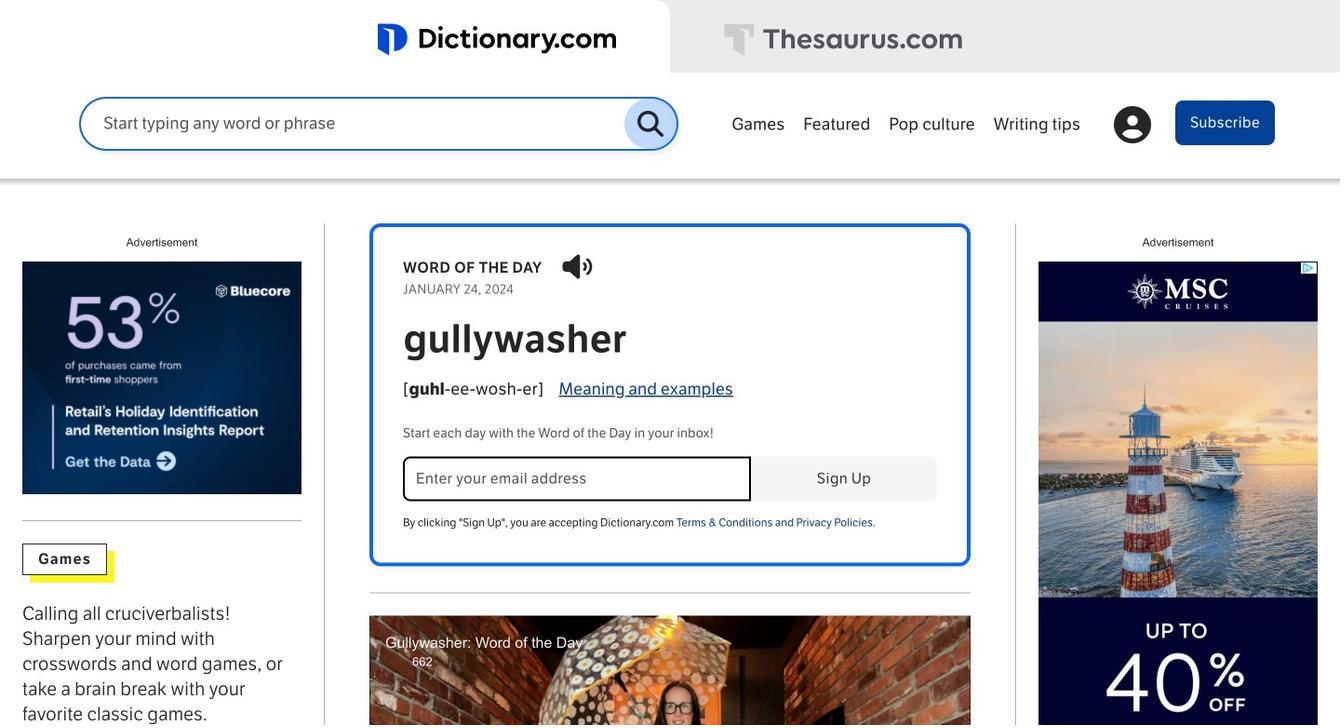 Task type: locate. For each thing, give the bounding box(es) containing it.
pages menu element
[[723, 95, 1276, 179]]

1 advertisement element from the left
[[22, 261, 302, 494]]

video player region
[[370, 616, 971, 725]]

advertisement element
[[22, 261, 302, 494], [1039, 261, 1318, 725]]

0 horizontal spatial advertisement element
[[22, 261, 302, 494]]

Start typing any word or phrase text field
[[81, 113, 625, 135]]

1 horizontal spatial advertisement element
[[1039, 261, 1318, 725]]



Task type: describe. For each thing, give the bounding box(es) containing it.
Enter your email address text field
[[403, 457, 751, 501]]

2 advertisement element from the left
[[1039, 261, 1318, 725]]

switch site tab list
[[0, 0, 1341, 75]]



